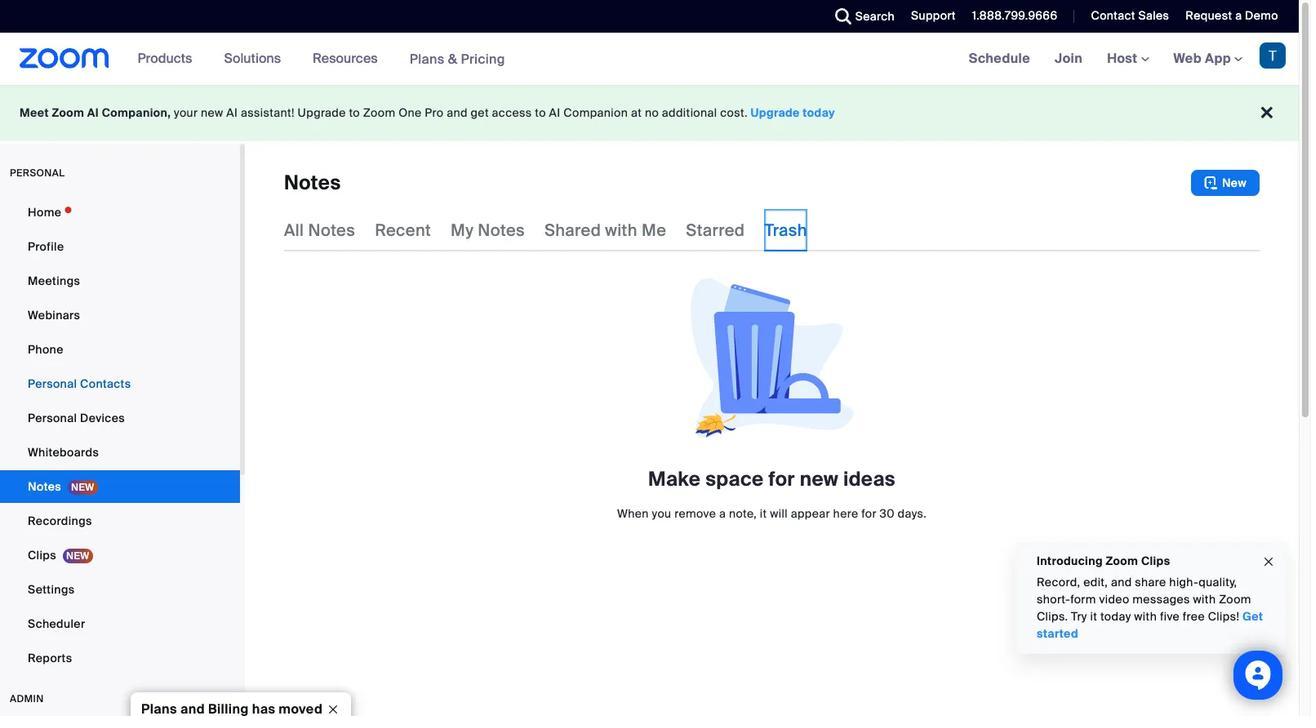 Task type: describe. For each thing, give the bounding box(es) containing it.
video
[[1100, 592, 1130, 607]]

meetings link
[[0, 265, 240, 297]]

solutions
[[224, 50, 281, 67]]

scheduler link
[[0, 608, 240, 640]]

starred
[[686, 220, 745, 241]]

meet zoom ai companion, your new ai assistant! upgrade to zoom one pro and get access to ai companion at no additional cost. upgrade today
[[20, 105, 835, 120]]

whiteboards link
[[0, 436, 240, 469]]

personal devices
[[28, 411, 125, 425]]

0 vertical spatial for
[[769, 466, 795, 492]]

space
[[706, 466, 764, 492]]

new
[[1222, 176, 1247, 190]]

web app
[[1174, 50, 1231, 67]]

admin
[[10, 692, 44, 706]]

2 upgrade from the left
[[751, 105, 800, 120]]

messages
[[1133, 592, 1190, 607]]

0 horizontal spatial it
[[760, 506, 767, 521]]

edit,
[[1084, 575, 1108, 590]]

short-
[[1037, 592, 1071, 607]]

recordings link
[[0, 505, 240, 537]]

request
[[1186, 8, 1233, 23]]

personal for personal devices
[[28, 411, 77, 425]]

devices
[[80, 411, 125, 425]]

phone
[[28, 342, 63, 357]]

app
[[1205, 50, 1231, 67]]

try
[[1071, 609, 1088, 624]]

request a demo
[[1186, 8, 1279, 23]]

personal menu menu
[[0, 196, 240, 676]]

resources button
[[313, 33, 385, 85]]

you
[[652, 506, 672, 521]]

plans
[[410, 50, 445, 67]]

companion
[[564, 105, 628, 120]]

1 horizontal spatial a
[[1236, 8, 1242, 23]]

days.
[[898, 506, 927, 521]]

support
[[911, 8, 956, 23]]

host button
[[1107, 50, 1149, 67]]

schedule
[[969, 50, 1031, 67]]

high-
[[1170, 575, 1199, 590]]

banner containing products
[[0, 33, 1299, 86]]

3 ai from the left
[[549, 105, 561, 120]]

1 upgrade from the left
[[298, 105, 346, 120]]

free
[[1183, 609, 1205, 624]]

demo
[[1245, 8, 1279, 23]]

recordings
[[28, 514, 92, 528]]

pro
[[425, 105, 444, 120]]

contacts
[[80, 376, 131, 391]]

1.888.799.9666
[[972, 8, 1058, 23]]

schedule link
[[957, 33, 1043, 85]]

and inside record, edit, and share high-quality, short-form video messages with zoom clips. try it today with five free clips!
[[1111, 575, 1132, 590]]

get started link
[[1037, 609, 1264, 641]]

1 ai from the left
[[87, 105, 99, 120]]

pricing
[[461, 50, 505, 67]]

make space for new ideas
[[648, 466, 896, 492]]

products button
[[138, 33, 200, 85]]

home
[[28, 205, 61, 220]]

personal devices link
[[0, 402, 240, 434]]

phone link
[[0, 333, 240, 366]]

started
[[1037, 626, 1079, 641]]

no
[[645, 105, 659, 120]]

meetings
[[28, 274, 80, 288]]

introducing zoom clips
[[1037, 554, 1171, 568]]

notes up "all notes"
[[284, 170, 341, 195]]

record,
[[1037, 575, 1081, 590]]

notes inside personal menu menu
[[28, 479, 61, 494]]

close image
[[320, 702, 346, 716]]

get started
[[1037, 609, 1264, 641]]

plans & pricing
[[410, 50, 505, 67]]

settings
[[28, 582, 75, 597]]

my
[[451, 220, 474, 241]]

join link
[[1043, 33, 1095, 85]]

profile
[[28, 239, 64, 254]]

webinars link
[[0, 299, 240, 332]]

new inside meet zoom ai companion, footer
[[201, 105, 223, 120]]

notes right my
[[478, 220, 525, 241]]

shared
[[545, 220, 601, 241]]

web app button
[[1174, 50, 1243, 67]]

search
[[856, 9, 895, 24]]

clips link
[[0, 539, 240, 572]]

web
[[1174, 50, 1202, 67]]

webinars
[[28, 308, 80, 323]]

notes right all
[[308, 220, 355, 241]]

get
[[471, 105, 489, 120]]

clips.
[[1037, 609, 1068, 624]]

notes link
[[0, 470, 240, 503]]

upgrade today link
[[751, 105, 835, 120]]

product information navigation
[[125, 33, 518, 86]]

personal contacts link
[[0, 367, 240, 400]]

1 to from the left
[[349, 105, 360, 120]]



Task type: vqa. For each thing, say whether or not it's contained in the screenshot.
video
yes



Task type: locate. For each thing, give the bounding box(es) containing it.
0 horizontal spatial ai
[[87, 105, 99, 120]]

with left me
[[605, 220, 638, 241]]

2 ai from the left
[[226, 105, 238, 120]]

products
[[138, 50, 192, 67]]

1 vertical spatial and
[[1111, 575, 1132, 590]]

0 horizontal spatial with
[[605, 220, 638, 241]]

upgrade right cost.
[[751, 105, 800, 120]]

with inside tabs of all notes page tab list
[[605, 220, 638, 241]]

1 vertical spatial a
[[719, 506, 726, 521]]

clips inside personal menu menu
[[28, 548, 56, 563]]

0 vertical spatial it
[[760, 506, 767, 521]]

shared with me
[[545, 220, 667, 241]]

1.888.799.9666 button
[[960, 0, 1062, 33], [972, 8, 1058, 23]]

personal contacts
[[28, 376, 131, 391]]

clips up the settings
[[28, 548, 56, 563]]

1 vertical spatial personal
[[28, 411, 77, 425]]

and inside meet zoom ai companion, footer
[[447, 105, 468, 120]]

a
[[1236, 8, 1242, 23], [719, 506, 726, 521]]

contact sales link
[[1079, 0, 1174, 33], [1091, 8, 1170, 23]]

share
[[1135, 575, 1167, 590]]

sales
[[1139, 8, 1170, 23]]

meetings navigation
[[957, 33, 1299, 86]]

clips up share
[[1142, 554, 1171, 568]]

new up appear
[[800, 466, 839, 492]]

2 to from the left
[[535, 105, 546, 120]]

with down 'messages'
[[1135, 609, 1157, 624]]

1 horizontal spatial upgrade
[[751, 105, 800, 120]]

1 personal from the top
[[28, 376, 77, 391]]

upgrade down "product information" navigation
[[298, 105, 346, 120]]

to right access
[[535, 105, 546, 120]]

zoom right meet
[[52, 105, 84, 120]]

0 vertical spatial and
[[447, 105, 468, 120]]

banner
[[0, 33, 1299, 86]]

0 horizontal spatial for
[[769, 466, 795, 492]]

ai
[[87, 105, 99, 120], [226, 105, 238, 120], [549, 105, 561, 120]]

ai left the 'assistant!'
[[226, 105, 238, 120]]

0 horizontal spatial new
[[201, 105, 223, 120]]

0 vertical spatial new
[[201, 105, 223, 120]]

trash
[[765, 220, 807, 241]]

contact sales
[[1091, 8, 1170, 23]]

settings link
[[0, 573, 240, 606]]

new button
[[1191, 170, 1260, 196]]

assistant!
[[241, 105, 295, 120]]

all notes
[[284, 220, 355, 241]]

profile picture image
[[1260, 42, 1286, 69]]

here
[[833, 506, 859, 521]]

zoom inside record, edit, and share high-quality, short-form video messages with zoom clips. try it today with five free clips!
[[1219, 592, 1252, 607]]

clips
[[28, 548, 56, 563], [1142, 554, 1171, 568]]

it
[[760, 506, 767, 521], [1091, 609, 1098, 624]]

0 vertical spatial today
[[803, 105, 835, 120]]

it inside record, edit, and share high-quality, short-form video messages with zoom clips. try it today with five free clips!
[[1091, 609, 1098, 624]]

companion,
[[102, 105, 171, 120]]

1 vertical spatial it
[[1091, 609, 1098, 624]]

and
[[447, 105, 468, 120], [1111, 575, 1132, 590]]

0 vertical spatial a
[[1236, 8, 1242, 23]]

2 horizontal spatial ai
[[549, 105, 561, 120]]

0 vertical spatial with
[[605, 220, 638, 241]]

ai left companion
[[549, 105, 561, 120]]

today
[[803, 105, 835, 120], [1101, 609, 1132, 624]]

home link
[[0, 196, 240, 229]]

additional
[[662, 105, 717, 120]]

1 horizontal spatial ai
[[226, 105, 238, 120]]

2 personal from the top
[[28, 411, 77, 425]]

personal up whiteboards
[[28, 411, 77, 425]]

1 horizontal spatial new
[[800, 466, 839, 492]]

1 vertical spatial for
[[862, 506, 877, 521]]

meet zoom ai companion, footer
[[0, 85, 1299, 141]]

join
[[1055, 50, 1083, 67]]

get
[[1243, 609, 1264, 624]]

and up video
[[1111, 575, 1132, 590]]

a left demo on the right top
[[1236, 8, 1242, 23]]

2 vertical spatial with
[[1135, 609, 1157, 624]]

ai left "companion,"
[[87, 105, 99, 120]]

today inside meet zoom ai companion, footer
[[803, 105, 835, 120]]

1 vertical spatial with
[[1194, 592, 1216, 607]]

for left 30
[[862, 506, 877, 521]]

record, edit, and share high-quality, short-form video messages with zoom clips. try it today with five free clips!
[[1037, 575, 1252, 624]]

zoom left one
[[363, 105, 396, 120]]

0 horizontal spatial and
[[447, 105, 468, 120]]

close image
[[1262, 552, 1276, 571]]

clips!
[[1208, 609, 1240, 624]]

at
[[631, 105, 642, 120]]

1 horizontal spatial clips
[[1142, 554, 1171, 568]]

notes up recordings
[[28, 479, 61, 494]]

reports link
[[0, 642, 240, 675]]

note,
[[729, 506, 757, 521]]

new right the "your"
[[201, 105, 223, 120]]

for up will
[[769, 466, 795, 492]]

scheduler
[[28, 617, 85, 631]]

a left note,
[[719, 506, 726, 521]]

appear
[[791, 506, 830, 521]]

recent
[[375, 220, 431, 241]]

1 horizontal spatial it
[[1091, 609, 1098, 624]]

2 horizontal spatial with
[[1194, 592, 1216, 607]]

profile link
[[0, 230, 240, 263]]

today inside record, edit, and share high-quality, short-form video messages with zoom clips. try it today with five free clips!
[[1101, 609, 1132, 624]]

personal for personal contacts
[[28, 376, 77, 391]]

personal down phone in the top of the page
[[28, 376, 77, 391]]

when
[[617, 506, 649, 521]]

will
[[770, 506, 788, 521]]

it right try at right
[[1091, 609, 1098, 624]]

1 vertical spatial today
[[1101, 609, 1132, 624]]

zoom up clips!
[[1219, 592, 1252, 607]]

all
[[284, 220, 304, 241]]

zoom up edit,
[[1106, 554, 1139, 568]]

for
[[769, 466, 795, 492], [862, 506, 877, 521]]

0 horizontal spatial upgrade
[[298, 105, 346, 120]]

cost.
[[720, 105, 748, 120]]

ideas
[[844, 466, 896, 492]]

1 horizontal spatial for
[[862, 506, 877, 521]]

0 horizontal spatial a
[[719, 506, 726, 521]]

access
[[492, 105, 532, 120]]

my notes
[[451, 220, 525, 241]]

introducing
[[1037, 554, 1103, 568]]

with up the free
[[1194, 592, 1216, 607]]

to down resources 'dropdown button'
[[349, 105, 360, 120]]

resources
[[313, 50, 378, 67]]

it left will
[[760, 506, 767, 521]]

meet
[[20, 105, 49, 120]]

personal
[[10, 167, 65, 180]]

one
[[399, 105, 422, 120]]

make
[[648, 466, 701, 492]]

your
[[174, 105, 198, 120]]

reports
[[28, 651, 72, 666]]

solutions button
[[224, 33, 288, 85]]

1 horizontal spatial with
[[1135, 609, 1157, 624]]

0 horizontal spatial today
[[803, 105, 835, 120]]

plans & pricing link
[[410, 50, 505, 67], [410, 50, 505, 67]]

1 horizontal spatial and
[[1111, 575, 1132, 590]]

0 horizontal spatial clips
[[28, 548, 56, 563]]

new
[[201, 105, 223, 120], [800, 466, 839, 492]]

tabs of all notes page tab list
[[284, 209, 807, 252]]

whiteboards
[[28, 445, 99, 460]]

search button
[[823, 0, 899, 33]]

0 horizontal spatial to
[[349, 105, 360, 120]]

zoom logo image
[[20, 48, 109, 69]]

five
[[1160, 609, 1180, 624]]

1 horizontal spatial to
[[535, 105, 546, 120]]

and left get
[[447, 105, 468, 120]]

me
[[642, 220, 667, 241]]

1 vertical spatial new
[[800, 466, 839, 492]]

0 vertical spatial personal
[[28, 376, 77, 391]]

1 horizontal spatial today
[[1101, 609, 1132, 624]]



